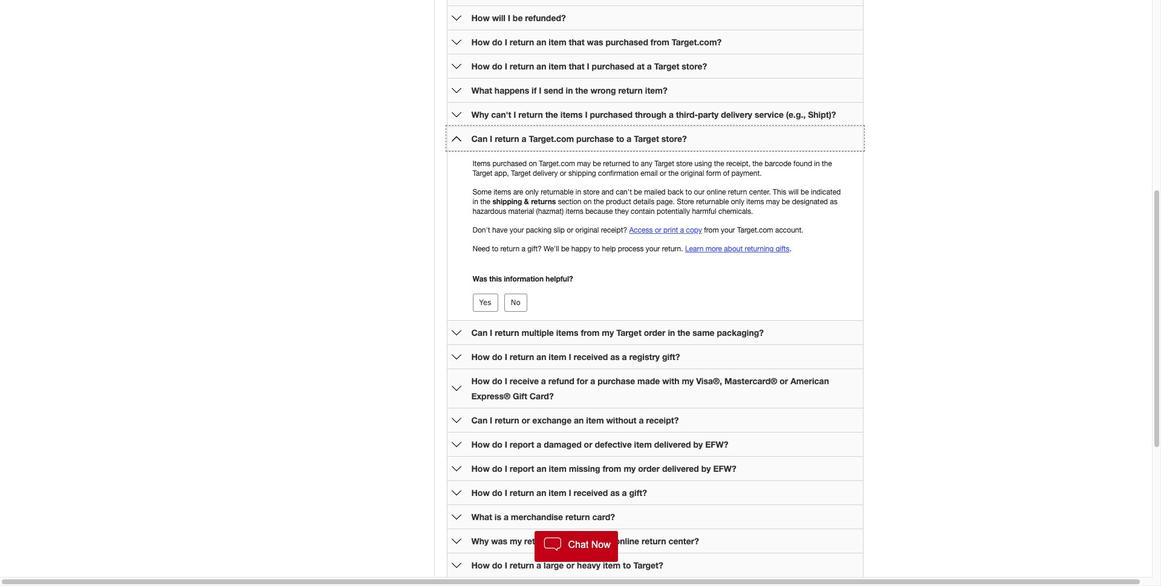 Task type: vqa. For each thing, say whether or not it's contained in the screenshot.
the bottommost returnable
yes



Task type: locate. For each thing, give the bounding box(es) containing it.
0 vertical spatial on
[[529, 160, 537, 168]]

only up &
[[525, 188, 539, 196]]

0 horizontal spatial receipt?
[[601, 226, 627, 235]]

1 vertical spatial that
[[569, 61, 585, 71]]

can for can i return a target.com purchase to a target store?
[[471, 134, 488, 144]]

print
[[663, 226, 678, 235]]

1 why from the top
[[471, 109, 489, 120]]

store?
[[682, 61, 707, 71], [661, 134, 687, 144]]

2 report from the top
[[510, 464, 534, 474]]

6 circle arrow e image from the top
[[451, 416, 461, 426]]

center?
[[668, 537, 699, 547]]

barcode
[[765, 160, 791, 168]]

target up registry
[[616, 328, 642, 338]]

1 vertical spatial store
[[583, 188, 599, 196]]

report for an
[[510, 464, 534, 474]]

why was my return declined by the online return center?
[[471, 537, 699, 547]]

can
[[471, 134, 488, 144], [471, 328, 488, 338], [471, 416, 488, 426]]

circle arrow e image for can i return multiple items from my target order in the same packaging?
[[451, 328, 461, 338]]

0 vertical spatial received
[[574, 352, 608, 362]]

do for how do i return an item that i purchased at a target store?
[[492, 61, 502, 71]]

how for how do i return a large or heavy item to target?
[[471, 561, 490, 571]]

return down have
[[500, 245, 520, 254]]

0 vertical spatial report
[[510, 440, 534, 450]]

how for how do i return an item that was purchased from target.com?
[[471, 37, 490, 47]]

1 horizontal spatial can't
[[616, 188, 632, 196]]

target.com inside items purchased on target.com may be returned to any target store using the receipt, the barcode found in the target app, target delivery or shipping confirmation email or the original form of payment.
[[539, 160, 575, 168]]

order
[[644, 328, 666, 338], [638, 464, 660, 474]]

1 vertical spatial will
[[788, 188, 799, 196]]

any
[[641, 160, 652, 168]]

that up how do i return an item that i purchased at a target store? link on the top of the page
[[569, 37, 585, 47]]

heavy
[[577, 561, 601, 571]]

1 received from the top
[[574, 352, 608, 362]]

1 horizontal spatial online
[[707, 188, 726, 196]]

1 horizontal spatial gift?
[[629, 488, 647, 498]]

items
[[560, 109, 583, 120], [494, 188, 511, 196], [746, 198, 764, 206], [566, 207, 583, 216], [556, 328, 578, 338]]

happy
[[571, 245, 592, 254]]

how inside how do i receive a refund for a purchase made with my visa®, mastercard® or american express® gift card?
[[471, 376, 490, 387]]

5 do from the top
[[492, 440, 502, 450]]

hazardous
[[473, 207, 506, 216]]

9 circle arrow e image from the top
[[451, 513, 461, 522]]

target.com down can i return a target.com purchase to a target store?
[[539, 160, 575, 168]]

delivery up returns
[[533, 169, 558, 178]]

1 horizontal spatial original
[[681, 169, 704, 178]]

1 vertical spatial gift?
[[662, 352, 680, 362]]

3 how from the top
[[471, 61, 490, 71]]

1 vertical spatial what
[[471, 512, 492, 523]]

return up happens
[[510, 61, 534, 71]]

with
[[662, 376, 679, 387]]

my
[[602, 328, 614, 338], [682, 376, 694, 387], [624, 464, 636, 474], [510, 537, 522, 547]]

None submit
[[473, 294, 498, 312], [504, 294, 527, 312], [473, 294, 498, 312], [504, 294, 527, 312]]

returning
[[745, 245, 774, 254]]

form
[[706, 169, 721, 178]]

1 what from the top
[[471, 85, 492, 96]]

a right print
[[680, 226, 684, 235]]

1 vertical spatial on
[[583, 198, 592, 206]]

target.com?
[[672, 37, 722, 47]]

how do i report an item missing from my order delivered by efw? link
[[471, 464, 736, 474]]

1 can from the top
[[471, 134, 488, 144]]

5 circle arrow e image from the top
[[451, 384, 461, 394]]

target up are
[[511, 169, 531, 178]]

1 horizontal spatial may
[[766, 198, 780, 206]]

in
[[566, 85, 573, 96], [814, 160, 820, 168], [576, 188, 581, 196], [473, 198, 478, 206], [668, 328, 675, 338]]

through
[[635, 109, 666, 120]]

do for how do i report a damaged or defective item delivered by efw?
[[492, 440, 502, 450]]

to right need
[[492, 245, 498, 254]]

target down items
[[473, 169, 492, 178]]

to inside items purchased on target.com may be returned to any target store using the receipt, the barcode found in the target app, target delivery or shipping confirmation email or the original form of payment.
[[632, 160, 639, 168]]

2 vertical spatial can
[[471, 416, 488, 426]]

if
[[532, 85, 537, 96]]

0 vertical spatial as
[[830, 198, 838, 206]]

1 vertical spatial why
[[471, 537, 489, 547]]

delivery
[[721, 109, 752, 120], [533, 169, 558, 178]]

.
[[790, 245, 792, 254]]

0 horizontal spatial was
[[491, 537, 507, 547]]

in right found
[[814, 160, 820, 168]]

8 circle arrow e image from the top
[[451, 489, 461, 498]]

can i return or exchange an item without a receipt?
[[471, 416, 679, 426]]

on up &
[[529, 160, 537, 168]]

&
[[524, 197, 529, 206]]

1 circle arrow e image from the top
[[451, 61, 461, 71]]

item down refunded?
[[549, 37, 566, 47]]

store? down the third- at right top
[[661, 134, 687, 144]]

2 can from the top
[[471, 328, 488, 338]]

3 circle arrow e image from the top
[[451, 352, 461, 362]]

items
[[473, 160, 490, 168]]

1 vertical spatial can
[[471, 328, 488, 338]]

5 how from the top
[[471, 376, 490, 387]]

1 vertical spatial purchase
[[598, 376, 635, 387]]

1 horizontal spatial shipping
[[568, 169, 596, 178]]

0 vertical spatial can't
[[491, 109, 511, 120]]

an for how do i return an item i received as a registry gift?
[[536, 352, 546, 362]]

0 horizontal spatial delivery
[[533, 169, 558, 178]]

item?
[[645, 85, 668, 96]]

1 vertical spatial received
[[574, 488, 608, 498]]

do for how do i report an item missing from my order delivered by efw?
[[492, 464, 502, 474]]

how for how will i be refunded?
[[471, 13, 490, 23]]

original inside items purchased on target.com may be returned to any target store using the receipt, the barcode found in the target app, target delivery or shipping confirmation email or the original form of payment.
[[681, 169, 704, 178]]

2 circle arrow e image from the top
[[451, 37, 461, 47]]

store inside "some items are only returnable in store and can't be mailed back to our online return center. this will be indicated in the"
[[583, 188, 599, 196]]

7 how from the top
[[471, 464, 490, 474]]

0 vertical spatial original
[[681, 169, 704, 178]]

returnable up harmful
[[696, 198, 729, 206]]

circle arrow e image for what is a merchandise return card?
[[451, 513, 461, 522]]

of
[[723, 169, 729, 178]]

how do i receive a refund for a purchase made with my visa®, mastercard® or american express® gift card?
[[471, 376, 829, 402]]

how do i return an item i received as a registry gift?
[[471, 352, 680, 362]]

9 how from the top
[[471, 561, 490, 571]]

0 vertical spatial why
[[471, 109, 489, 120]]

as down indicated
[[830, 198, 838, 206]]

8 do from the top
[[492, 561, 502, 571]]

7 circle arrow e image from the top
[[451, 464, 461, 474]]

our
[[694, 188, 705, 196]]

items up how do i return an item i received as a registry gift? link
[[556, 328, 578, 338]]

return up merchandise
[[510, 488, 534, 498]]

0 vertical spatial may
[[577, 160, 591, 168]]

purchase
[[576, 134, 614, 144], [598, 376, 635, 387]]

4 circle arrow e image from the top
[[451, 440, 461, 450]]

1 vertical spatial can't
[[616, 188, 632, 196]]

1 vertical spatial returnable
[[696, 198, 729, 206]]

on inside items purchased on target.com may be returned to any target store using the receipt, the barcode found in the target app, target delivery or shipping confirmation email or the original form of payment.
[[529, 160, 537, 168]]

2 horizontal spatial gift?
[[662, 352, 680, 362]]

why for why can't i return the items i purchased through a third-party delivery service (e.g., shipt)?
[[471, 109, 489, 120]]

can down express®
[[471, 416, 488, 426]]

a left we'll
[[522, 245, 525, 254]]

as for how do i return an item i received as a gift?
[[610, 488, 620, 498]]

target.com up returning
[[737, 226, 773, 235]]

circle arrow e image for can i return or exchange an item without a receipt?
[[451, 416, 461, 426]]

0 vertical spatial online
[[707, 188, 726, 196]]

2 circle arrow e image from the top
[[451, 110, 461, 119]]

how for how do i return an item i received as a gift?
[[471, 488, 490, 498]]

1 vertical spatial report
[[510, 464, 534, 474]]

store inside items purchased on target.com may be returned to any target store using the receipt, the barcode found in the target app, target delivery or shipping confirmation email or the original form of payment.
[[676, 160, 693, 168]]

0 vertical spatial returnable
[[541, 188, 574, 196]]

do for how do i return a large or heavy item to target?
[[492, 561, 502, 571]]

returned
[[603, 160, 630, 168]]

how for how do i report a damaged or defective item delivered by efw?
[[471, 440, 490, 450]]

can i return a target.com purchase to a target store?
[[471, 134, 687, 144]]

1 vertical spatial receipt?
[[646, 416, 679, 426]]

helpful?
[[546, 275, 573, 284]]

an for how do i return an item i received as a gift?
[[536, 488, 546, 498]]

what left the is
[[471, 512, 492, 523]]

(hazmat)
[[536, 207, 564, 216]]

only up the chemicals.
[[731, 198, 744, 206]]

target
[[654, 61, 679, 71], [634, 134, 659, 144], [654, 160, 674, 168], [473, 169, 492, 178], [511, 169, 531, 178], [616, 328, 642, 338]]

2 how from the top
[[471, 37, 490, 47]]

what
[[471, 85, 492, 96], [471, 512, 492, 523]]

store? down target.com?
[[682, 61, 707, 71]]

online right our
[[707, 188, 726, 196]]

0 vertical spatial was
[[587, 37, 603, 47]]

order up registry
[[644, 328, 666, 338]]

1 that from the top
[[569, 37, 585, 47]]

target right any
[[654, 160, 674, 168]]

return up the chemicals.
[[728, 188, 747, 196]]

circle arrow e image for how do i return a large or heavy item to target?
[[451, 561, 461, 571]]

1 how from the top
[[471, 13, 490, 23]]

order down how do i report a damaged or defective item delivered by efw? link
[[638, 464, 660, 474]]

0 horizontal spatial may
[[577, 160, 591, 168]]

large
[[544, 561, 564, 571]]

10 circle arrow e image from the top
[[451, 561, 461, 571]]

circle arrow e image for how will i be refunded?
[[451, 13, 461, 23]]

do for how do i return an item i received as a gift?
[[492, 488, 502, 498]]

return up app,
[[495, 134, 519, 144]]

1 vertical spatial store?
[[661, 134, 687, 144]]

how do i receive a refund for a purchase made with my visa®, mastercard® or american express® gift card? link
[[471, 376, 829, 402]]

can't down happens
[[491, 109, 511, 120]]

1 vertical spatial delivery
[[533, 169, 558, 178]]

shipping up section
[[568, 169, 596, 178]]

what happens if i send in the wrong return item?
[[471, 85, 668, 96]]

item up 'how do i report a damaged or defective item delivered by efw?'
[[586, 416, 604, 426]]

items purchased on target.com may be returned to any target store using the receipt, the barcode found in the target app, target delivery or shipping confirmation email or the original form of payment.
[[473, 160, 832, 178]]

or down gift
[[522, 416, 530, 426]]

that up what happens if i send in the wrong return item?
[[569, 61, 585, 71]]

gift? down how do i report an item missing from my order delivered by efw?
[[629, 488, 647, 498]]

chat now button
[[534, 532, 618, 562]]

0 horizontal spatial store
[[583, 188, 599, 196]]

2 do from the top
[[492, 61, 502, 71]]

exchange
[[532, 416, 572, 426]]

1 vertical spatial only
[[731, 198, 744, 206]]

1 horizontal spatial delivery
[[721, 109, 752, 120]]

1 circle arrow e image from the top
[[451, 13, 461, 23]]

what for what is a merchandise return card?
[[471, 512, 492, 523]]

2 why from the top
[[471, 537, 489, 547]]

multiple
[[522, 328, 554, 338]]

1 horizontal spatial on
[[583, 198, 592, 206]]

original up 'happy'
[[575, 226, 599, 235]]

store left the 'using'
[[676, 160, 693, 168]]

an right exchange
[[574, 416, 584, 426]]

7 do from the top
[[492, 488, 502, 498]]

6 do from the top
[[492, 464, 502, 474]]

to left any
[[632, 160, 639, 168]]

original
[[681, 169, 704, 178], [575, 226, 599, 235]]

report down exchange
[[510, 440, 534, 450]]

1 horizontal spatial was
[[587, 37, 603, 47]]

0 vertical spatial efw?
[[705, 440, 728, 450]]

0 vertical spatial store
[[676, 160, 693, 168]]

circle arrow e image for why can't i return the items i purchased through a third-party delivery service (e.g., shipt)?
[[451, 110, 461, 119]]

1 horizontal spatial receipt?
[[646, 416, 679, 426]]

items left are
[[494, 188, 511, 196]]

1 vertical spatial was
[[491, 537, 507, 547]]

0 vertical spatial can
[[471, 134, 488, 144]]

0 vertical spatial gift?
[[527, 245, 542, 254]]

item right defective
[[634, 440, 652, 450]]

be down 'this'
[[782, 198, 790, 206]]

as
[[830, 198, 838, 206], [610, 352, 620, 362], [610, 488, 620, 498]]

3 circle arrow e image from the top
[[451, 86, 461, 95]]

6 how from the top
[[471, 440, 490, 450]]

0 vertical spatial that
[[569, 37, 585, 47]]

to
[[616, 134, 624, 144], [632, 160, 639, 168], [686, 188, 692, 196], [492, 245, 498, 254], [594, 245, 600, 254], [623, 561, 631, 571]]

how will i be refunded?
[[471, 13, 566, 23]]

your up about
[[721, 226, 735, 235]]

target right at
[[654, 61, 679, 71]]

can't inside "some items are only returnable in store and can't be mailed back to our online return center. this will be indicated in the"
[[616, 188, 632, 196]]

returnable inside "some items are only returnable in store and can't be mailed back to our online return center. this will be indicated in the"
[[541, 188, 574, 196]]

0 vertical spatial what
[[471, 85, 492, 96]]

the up back
[[668, 169, 679, 178]]

as inside section on the product details page. store returnable only items may be designated as hazardous material (hazmat) items because they contain potentially harmful chemicals.
[[830, 198, 838, 206]]

0 horizontal spatial on
[[529, 160, 537, 168]]

delivery right party at the right
[[721, 109, 752, 120]]

1 do from the top
[[492, 37, 502, 47]]

online inside "some items are only returnable in store and can't be mailed back to our online return center. this will be indicated in the"
[[707, 188, 726, 196]]

received for gift?
[[574, 488, 608, 498]]

the up hazardous on the top left
[[480, 198, 490, 206]]

1 horizontal spatial will
[[788, 188, 799, 196]]

gift
[[513, 391, 527, 402]]

gift? left we'll
[[527, 245, 542, 254]]

5 circle arrow e image from the top
[[451, 537, 461, 547]]

be left returned
[[593, 160, 601, 168]]

0 horizontal spatial shipping
[[492, 197, 522, 206]]

0 vertical spatial delivered
[[654, 440, 691, 450]]

0 vertical spatial receipt?
[[601, 226, 627, 235]]

item up how do i return an item i received as a gift? link
[[549, 464, 567, 474]]

1 vertical spatial shipping
[[492, 197, 522, 206]]

may down 'this'
[[766, 198, 780, 206]]

this
[[489, 275, 502, 284]]

can i return or exchange an item without a receipt? link
[[471, 416, 679, 426]]

2 that from the top
[[569, 61, 585, 71]]

how do i return an item i received as a gift? link
[[471, 488, 647, 498]]

how do i return an item that i purchased at a target store? link
[[471, 61, 707, 71]]

report for a
[[510, 440, 534, 450]]

1 vertical spatial original
[[575, 226, 599, 235]]

on up because
[[583, 198, 592, 206]]

shipping down are
[[492, 197, 522, 206]]

0 vertical spatial only
[[525, 188, 539, 196]]

8 how from the top
[[471, 488, 490, 498]]

4 circle arrow e image from the top
[[451, 328, 461, 338]]

1 vertical spatial as
[[610, 352, 620, 362]]

receipt? up help
[[601, 226, 627, 235]]

circle arrow e image for how do i return an item that was purchased from target.com?
[[451, 37, 461, 47]]

purchased up the wrong at the top right of the page
[[592, 61, 634, 71]]

be up designated
[[801, 188, 809, 196]]

purchase left made
[[598, 376, 635, 387]]

2 vertical spatial as
[[610, 488, 620, 498]]

can down was at the left top of the page
[[471, 328, 488, 338]]

shipping inside items purchased on target.com may be returned to any target store using the receipt, the barcode found in the target app, target delivery or shipping confirmation email or the original form of payment.
[[568, 169, 596, 178]]

online
[[707, 188, 726, 196], [615, 537, 639, 547]]

receipt? down how do i receive a refund for a purchase made with my visa®, mastercard® or american express® gift card?
[[646, 416, 679, 426]]

0 vertical spatial shipping
[[568, 169, 596, 178]]

0 vertical spatial target.com
[[529, 134, 574, 144]]

was up how do i return an item that i purchased at a target store? link on the top of the page
[[587, 37, 603, 47]]

0 vertical spatial will
[[492, 13, 506, 23]]

a up returned
[[627, 134, 632, 144]]

1 horizontal spatial only
[[731, 198, 744, 206]]

2 what from the top
[[471, 512, 492, 523]]

can't up product
[[616, 188, 632, 196]]

4 how from the top
[[471, 352, 490, 362]]

return left 'multiple'
[[495, 328, 519, 338]]

1 vertical spatial target.com
[[539, 160, 575, 168]]

can't
[[491, 109, 511, 120], [616, 188, 632, 196]]

received up 'for'
[[574, 352, 608, 362]]

received for registry
[[574, 352, 608, 362]]

0 horizontal spatial will
[[492, 13, 506, 23]]

1 report from the top
[[510, 440, 534, 450]]

payment.
[[731, 169, 762, 178]]

circle arrow e image
[[451, 61, 461, 71], [451, 110, 461, 119], [451, 352, 461, 362], [451, 440, 461, 450], [451, 537, 461, 547]]

how
[[471, 13, 490, 23], [471, 37, 490, 47], [471, 61, 490, 71], [471, 352, 490, 362], [471, 376, 490, 387], [471, 440, 490, 450], [471, 464, 490, 474], [471, 488, 490, 498], [471, 561, 490, 571]]

0 horizontal spatial only
[[525, 188, 539, 196]]

delivered
[[654, 440, 691, 450], [662, 464, 699, 474]]

target?
[[633, 561, 663, 571]]

from left target.com?
[[651, 37, 669, 47]]

circle arrow e image
[[451, 13, 461, 23], [451, 37, 461, 47], [451, 86, 461, 95], [451, 328, 461, 338], [451, 384, 461, 394], [451, 416, 461, 426], [451, 464, 461, 474], [451, 489, 461, 498], [451, 513, 461, 522], [451, 561, 461, 571]]

0 horizontal spatial returnable
[[541, 188, 574, 196]]

1 vertical spatial may
[[766, 198, 780, 206]]

without
[[606, 416, 636, 426]]

1 horizontal spatial store
[[676, 160, 693, 168]]

gift?
[[527, 245, 542, 254], [662, 352, 680, 362], [629, 488, 647, 498]]

what left happens
[[471, 85, 492, 96]]

an up if
[[536, 61, 546, 71]]

do inside how do i receive a refund for a purchase made with my visa®, mastercard® or american express® gift card?
[[492, 376, 502, 387]]

app,
[[494, 169, 509, 178]]

1 vertical spatial online
[[615, 537, 639, 547]]

4 do from the top
[[492, 376, 502, 387]]

2 vertical spatial gift?
[[629, 488, 647, 498]]

can i return a target.com purchase to a target store? link
[[471, 134, 687, 144]]

3 do from the top
[[492, 352, 502, 362]]

return down gift
[[495, 416, 519, 426]]

shipping
[[568, 169, 596, 178], [492, 197, 522, 206]]

be
[[513, 13, 523, 23], [593, 160, 601, 168], [634, 188, 642, 196], [801, 188, 809, 196], [782, 198, 790, 206], [561, 245, 569, 254]]

gift? up with
[[662, 352, 680, 362]]

0 vertical spatial store?
[[682, 61, 707, 71]]

items down center.
[[746, 198, 764, 206]]

by
[[693, 440, 703, 450], [701, 464, 711, 474], [588, 537, 597, 547]]

2 received from the top
[[574, 488, 608, 498]]

merchandise
[[511, 512, 563, 523]]

chat now link
[[534, 532, 618, 562]]

how for how do i receive a refund for a purchase made with my visa®, mastercard® or american express® gift card?
[[471, 376, 490, 387]]

purchase inside how do i receive a refund for a purchase made with my visa®, mastercard® or american express® gift card?
[[598, 376, 635, 387]]

1 horizontal spatial returnable
[[696, 198, 729, 206]]

3 can from the top
[[471, 416, 488, 426]]



Task type: describe. For each thing, give the bounding box(es) containing it.
why can't i return the items i purchased through a third-party delivery service (e.g., shipt)? link
[[471, 109, 836, 120]]

can i return multiple items from my target order in the same packaging?
[[471, 328, 764, 338]]

third-
[[676, 109, 698, 120]]

on inside section on the product details page. store returnable only items may be designated as hazardous material (hazmat) items because they contain potentially harmful chemicals.
[[583, 198, 592, 206]]

return down if
[[518, 109, 543, 120]]

or up "missing"
[[584, 440, 592, 450]]

a right 'for'
[[590, 376, 595, 387]]

be inside section on the product details page. store returnable only items may be designated as hazardous material (hazmat) items because they contain potentially harmful chemicals.
[[782, 198, 790, 206]]

help
[[602, 245, 616, 254]]

how do i return a large or heavy item to target? link
[[471, 561, 663, 571]]

may inside items purchased on target.com may be returned to any target store using the receipt, the barcode found in the target app, target delivery or shipping confirmation email or the original form of payment.
[[577, 160, 591, 168]]

return.
[[662, 245, 683, 254]]

items inside "some items are only returnable in store and can't be mailed back to our online return center. this will be indicated in the"
[[494, 188, 511, 196]]

section
[[558, 198, 581, 206]]

how for how do i return an item that i purchased at a target store?
[[471, 61, 490, 71]]

from right copy at the right top of the page
[[704, 226, 719, 235]]

from down defective
[[603, 464, 621, 474]]

or right large
[[566, 561, 575, 571]]

0 horizontal spatial original
[[575, 226, 599, 235]]

return down how will i be refunded?
[[510, 37, 534, 47]]

return down merchandise
[[524, 537, 549, 547]]

my up the how do i return an item i received as a registry gift?
[[602, 328, 614, 338]]

how for how do i return an item i received as a registry gift?
[[471, 352, 490, 362]]

returns
[[531, 197, 556, 206]]

2 vertical spatial target.com
[[737, 226, 773, 235]]

or inside how do i receive a refund for a purchase made with my visa®, mastercard® or american express® gift card?
[[780, 376, 788, 387]]

defective
[[595, 440, 632, 450]]

how for how do i report an item missing from my order delivered by efw?
[[471, 464, 490, 474]]

delivery inside items purchased on target.com may be returned to any target store using the receipt, the barcode found in the target app, target delivery or shipping confirmation email or the original form of payment.
[[533, 169, 558, 178]]

return up receive
[[510, 352, 534, 362]]

copy
[[686, 226, 702, 235]]

shipt)?
[[808, 109, 836, 120]]

what is a merchandise return card?
[[471, 512, 615, 523]]

we'll
[[544, 245, 559, 254]]

circle arrow e image for how do i report an item missing from my order delivered by efw?
[[451, 464, 461, 474]]

0 horizontal spatial your
[[510, 226, 524, 235]]

a down how do i report an item missing from my order delivered by efw? link
[[622, 488, 627, 498]]

target down the through
[[634, 134, 659, 144]]

0 vertical spatial by
[[693, 440, 703, 450]]

party
[[698, 109, 719, 120]]

mailed
[[644, 188, 666, 196]]

can for can i return or exchange an item without a receipt?
[[471, 416, 488, 426]]

in inside items purchased on target.com may be returned to any target store using the receipt, the barcode found in the target app, target delivery or shipping confirmation email or the original form of payment.
[[814, 160, 820, 168]]

1 vertical spatial by
[[701, 464, 711, 474]]

in up section
[[576, 188, 581, 196]]

american
[[790, 376, 829, 387]]

process
[[618, 245, 644, 254]]

be inside items purchased on target.com may be returned to any target store using the receipt, the barcode found in the target app, target delivery or shipping confirmation email or the original form of payment.
[[593, 160, 601, 168]]

a right the is
[[504, 512, 509, 523]]

information
[[504, 275, 544, 284]]

be up details
[[634, 188, 642, 196]]

0 horizontal spatial online
[[615, 537, 639, 547]]

can for can i return multiple items from my target order in the same packaging?
[[471, 328, 488, 338]]

circle arrow e image for how do i report a damaged or defective item delivered by efw?
[[451, 440, 461, 450]]

as for how do i return an item i received as a registry gift?
[[610, 352, 620, 362]]

need to return a gift? we'll be happy to help process your return. learn more about returning gifts .
[[473, 245, 792, 254]]

item right heavy
[[603, 561, 621, 571]]

designated
[[792, 198, 828, 206]]

the inside "some items are only returnable in store and can't be mailed back to our online return center. this will be indicated in the"
[[480, 198, 490, 206]]

the up "payment."
[[752, 160, 763, 168]]

1 vertical spatial efw?
[[713, 464, 736, 474]]

how do i return an item that was purchased from target.com? link
[[471, 37, 722, 47]]

a left large
[[536, 561, 541, 571]]

page.
[[656, 198, 675, 206]]

do for how do i return an item i received as a registry gift?
[[492, 352, 502, 362]]

what happens if i send in the wrong return item? link
[[471, 85, 668, 96]]

express®
[[471, 391, 510, 402]]

declined
[[551, 537, 585, 547]]

0 vertical spatial delivery
[[721, 109, 752, 120]]

the left same
[[677, 328, 690, 338]]

circle arrow e image for how do i receive a refund for a purchase made with my visa®, mastercard® or american express® gift card?
[[451, 384, 461, 394]]

items down what happens if i send in the wrong return item? link
[[560, 109, 583, 120]]

an for how do i report an item missing from my order delivered by efw?
[[537, 464, 546, 474]]

account.
[[775, 226, 803, 235]]

at
[[637, 61, 645, 71]]

my inside how do i receive a refund for a purchase made with my visa®, mastercard® or american express® gift card?
[[682, 376, 694, 387]]

have
[[492, 226, 508, 235]]

confirmation
[[598, 169, 639, 178]]

do for how do i receive a refund for a purchase made with my visa®, mastercard® or american express® gift card?
[[492, 376, 502, 387]]

return up the target?
[[642, 537, 666, 547]]

happens
[[495, 85, 529, 96]]

mastercard®
[[724, 376, 777, 387]]

be left refunded?
[[513, 13, 523, 23]]

how do i report a damaged or defective item delivered by efw?
[[471, 440, 728, 450]]

visa®,
[[696, 376, 722, 387]]

to left help
[[594, 245, 600, 254]]

store
[[677, 198, 694, 206]]

why was my return declined by the online return center? link
[[471, 537, 699, 547]]

circle arrow e image for what happens if i send in the wrong return item?
[[451, 86, 461, 95]]

packing
[[526, 226, 552, 235]]

card?
[[592, 512, 615, 523]]

0 vertical spatial order
[[644, 328, 666, 338]]

my down merchandise
[[510, 537, 522, 547]]

return left large
[[510, 561, 534, 571]]

the down send
[[545, 109, 558, 120]]

be right we'll
[[561, 245, 569, 254]]

circle arrow e image for how do i return an item that i purchased at a target store?
[[451, 61, 461, 71]]

was
[[473, 275, 487, 284]]

that for was
[[569, 37, 585, 47]]

section on the product details page. store returnable only items may be designated as hazardous material (hazmat) items because they contain potentially harmful chemicals.
[[473, 198, 838, 216]]

chat now
[[568, 540, 611, 550]]

returnable inside section on the product details page. store returnable only items may be designated as hazardous material (hazmat) items because they contain potentially harmful chemicals.
[[696, 198, 729, 206]]

do for how do i return an item that was purchased from target.com?
[[492, 37, 502, 47]]

center.
[[749, 188, 771, 196]]

how do i return a large or heavy item to target?
[[471, 561, 663, 571]]

learn more about returning gifts link
[[685, 245, 790, 254]]

will inside "some items are only returnable in store and can't be mailed back to our online return center. this will be indicated in the"
[[788, 188, 799, 196]]

circle arrow e image for how do i return an item i received as a registry gift?
[[451, 352, 461, 362]]

1 vertical spatial order
[[638, 464, 660, 474]]

harmful
[[692, 207, 716, 216]]

why can't i return the items i purchased through a third-party delivery service (e.g., shipt)?
[[471, 109, 836, 120]]

learn
[[685, 245, 704, 254]]

some items are only returnable in store and can't be mailed back to our online return center. this will be indicated in the
[[473, 188, 841, 206]]

they
[[615, 207, 629, 216]]

an for how do i return an item that was purchased from target.com?
[[536, 37, 546, 47]]

is
[[495, 512, 501, 523]]

may inside section on the product details page. store returnable only items may be designated as hazardous material (hazmat) items because they contain potentially harmful chemicals.
[[766, 198, 780, 206]]

a left the third- at right top
[[669, 109, 674, 120]]

can i return multiple items from my target order in the same packaging? link
[[471, 328, 764, 338]]

the down card?
[[600, 537, 612, 547]]

only inside "some items are only returnable in store and can't be mailed back to our online return center. this will be indicated in the"
[[525, 188, 539, 196]]

how do i return an item i received as a gift?
[[471, 488, 647, 498]]

1 horizontal spatial your
[[646, 245, 660, 254]]

in left same
[[668, 328, 675, 338]]

from up the how do i return an item i received as a registry gift?
[[581, 328, 600, 338]]

item up "refund"
[[549, 352, 566, 362]]

my down defective
[[624, 464, 636, 474]]

to left the target?
[[623, 561, 631, 571]]

return left item?
[[618, 85, 643, 96]]

the inside section on the product details page. store returnable only items may be designated as hazardous material (hazmat) items because they contain potentially harmful chemicals.
[[594, 198, 604, 206]]

circle arrow s image
[[451, 134, 461, 144]]

an for how do i return an item that i purchased at a target store?
[[536, 61, 546, 71]]

how do i report an item missing from my order delivered by efw?
[[471, 464, 736, 474]]

receipt,
[[726, 160, 750, 168]]

indicated
[[811, 188, 841, 196]]

why for why was my return declined by the online return center?
[[471, 537, 489, 547]]

0 horizontal spatial can't
[[491, 109, 511, 120]]

missing
[[569, 464, 600, 474]]

0 vertical spatial purchase
[[576, 134, 614, 144]]

a right without
[[639, 416, 644, 426]]

the left the wrong at the top right of the page
[[575, 85, 588, 96]]

send
[[544, 85, 563, 96]]

that for i
[[569, 61, 585, 71]]

in right send
[[566, 85, 573, 96]]

1 vertical spatial delivered
[[662, 464, 699, 474]]

a down happens
[[522, 134, 526, 144]]

or up section
[[560, 169, 566, 178]]

now
[[591, 540, 611, 550]]

in down some
[[473, 198, 478, 206]]

2 horizontal spatial your
[[721, 226, 735, 235]]

chat
[[568, 540, 589, 550]]

only inside section on the product details page. store returnable only items may be designated as hazardous material (hazmat) items because they contain potentially harmful chemicals.
[[731, 198, 744, 206]]

return inside "some items are only returnable in store and can't be mailed back to our online return center. this will be indicated in the"
[[728, 188, 747, 196]]

0 horizontal spatial gift?
[[527, 245, 542, 254]]

return up why was my return declined by the online return center? link
[[565, 512, 590, 523]]

purchased up at
[[606, 37, 648, 47]]

purchased down the wrong at the top right of the page
[[590, 109, 633, 120]]

what is a merchandise return card? link
[[471, 512, 615, 523]]

card?
[[530, 391, 554, 402]]

items down section
[[566, 207, 583, 216]]

purchased inside items purchased on target.com may be returned to any target store using the receipt, the barcode found in the target app, target delivery or shipping confirmation email or the original form of payment.
[[492, 160, 527, 168]]

access or print a copy link
[[629, 226, 702, 235]]

what for what happens if i send in the wrong return item?
[[471, 85, 492, 96]]

receive
[[510, 376, 539, 387]]

a up card?
[[541, 376, 546, 387]]

damaged
[[544, 440, 582, 450]]

made
[[637, 376, 660, 387]]

because
[[585, 207, 613, 216]]

circle arrow e image for why was my return declined by the online return center?
[[451, 537, 461, 547]]

a left damaged
[[537, 440, 541, 450]]

don't
[[473, 226, 490, 235]]

found
[[793, 160, 812, 168]]

to up returned
[[616, 134, 624, 144]]

chemicals.
[[718, 207, 753, 216]]

product
[[606, 198, 631, 206]]

refunded?
[[525, 13, 566, 23]]

material
[[508, 207, 534, 216]]

a left registry
[[622, 352, 627, 362]]

(e.g.,
[[786, 109, 806, 120]]

for
[[577, 376, 588, 387]]

or right slip
[[567, 226, 573, 235]]

how will i be refunded? link
[[471, 13, 566, 23]]

gifts
[[776, 245, 790, 254]]

the right found
[[822, 160, 832, 168]]

a right at
[[647, 61, 652, 71]]

or left print
[[655, 226, 661, 235]]

item up what is a merchandise return card?
[[549, 488, 566, 498]]

item up send
[[549, 61, 566, 71]]

to inside "some items are only returnable in store and can't be mailed back to our online return center. this will be indicated in the"
[[686, 188, 692, 196]]

circle arrow e image for how do i return an item i received as a gift?
[[451, 489, 461, 498]]

2 vertical spatial by
[[588, 537, 597, 547]]

i inside how do i receive a refund for a purchase made with my visa®, mastercard® or american express® gift card?
[[505, 376, 507, 387]]

the up form
[[714, 160, 724, 168]]

back
[[668, 188, 684, 196]]

contain
[[631, 207, 655, 216]]

or right email
[[660, 169, 666, 178]]



